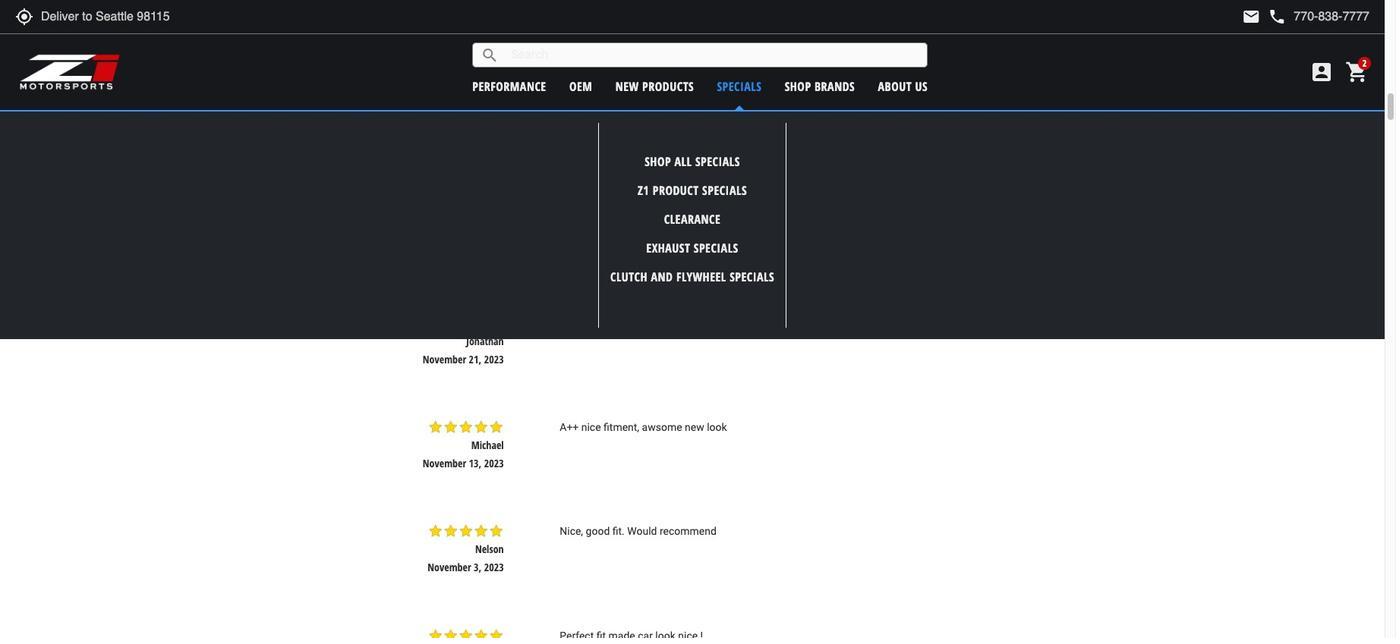 Task type: locate. For each thing, give the bounding box(es) containing it.
r35
[[727, 118, 749, 133]]

aluminum
[[177, 25, 221, 40], [1160, 25, 1203, 40]]

20mm inside 10mm or 20mm extended wheel studs
[[381, 25, 407, 40]]

0 horizontal spatial nut
[[625, 25, 641, 40]]

hub up search search box
[[706, 25, 722, 40]]

1 centric from the left
[[243, 25, 272, 40]]

aluminum left "10,"
[[177, 25, 221, 40]]

5,
[[217, 37, 225, 51]]

currently
[[613, 118, 664, 133]]

1 vertical spatial 2023
[[484, 456, 504, 471]]

1 vertical spatial november
[[423, 456, 466, 471]]

z1 motorsports logo image
[[19, 53, 121, 91]]

0 vertical spatial shop
[[785, 78, 811, 95]]

0 horizontal spatial new
[[615, 78, 639, 95]]

z1 up are
[[638, 182, 649, 199]]

0 horizontal spatial 20mm
[[267, 37, 293, 51]]

- right stud
[[934, 37, 938, 51]]

november inside star star star star star michael november 13, 2023
[[423, 456, 466, 471]]

great quality. recommend
[[560, 317, 684, 329]]

hub left 15,
[[224, 25, 240, 40]]

0 horizontal spatial studs
[[398, 37, 420, 51]]

extended
[[410, 25, 448, 40], [949, 25, 987, 40], [748, 37, 786, 51]]

spacers inside replacement nut for cnc aluminum bolt-on wheel spacers
[[1143, 37, 1174, 51]]

mail
[[1242, 8, 1260, 26]]

2023 inside star star star star star jonathan november 21, 2023
[[484, 352, 504, 367]]

new left look
[[685, 421, 704, 434]]

1 horizontal spatial &
[[819, 25, 825, 40]]

1 horizontal spatial studs
[[789, 37, 812, 51]]

spacers right the "for"
[[1143, 37, 1174, 51]]

& left ball
[[819, 25, 825, 40]]

z1 inside z1 splined closed end lug nut kit - black star star star star star (9) $49.99
[[516, 25, 526, 40]]

wheel inside cnc aluminum hub centric wheel spacers 2.5, 5, 10, 15, & 20mm
[[274, 25, 300, 40]]

shop down (15)
[[785, 78, 811, 95]]

0 horizontal spatial 10mm
[[341, 25, 367, 40]]

november left 3,
[[428, 561, 471, 575]]

(9)
[[622, 56, 634, 67]]

20mm
[[381, 25, 407, 40], [920, 25, 946, 40], [267, 37, 293, 51]]

november for star star star star star nelson november 3, 2023
[[428, 561, 471, 575]]

centric
[[243, 25, 272, 40], [725, 25, 754, 40]]

0 horizontal spatial shop
[[645, 154, 671, 170]]

0 horizontal spatial centric
[[243, 25, 272, 40]]

z1 for z1 hub centric wheel spacers & ball nose extended studs star star star star star (15) $69.99
[[693, 25, 703, 40]]

1 2023 from the top
[[484, 352, 504, 367]]

shop left 'all'
[[645, 154, 671, 170]]

model)
[[793, 118, 823, 133]]

aluminum inside replacement nut for cnc aluminum bolt-on wheel spacers
[[1160, 25, 1203, 40]]

13,
[[469, 456, 482, 471]]

cnc aluminum hub centric wheel spacers 2.5, 5, 10, 15, & 20mm
[[158, 25, 300, 51]]

- right kit
[[658, 25, 661, 40]]

2 horizontal spatial spacers
[[1143, 37, 1174, 51]]

1 10mm from the left
[[341, 25, 367, 40]]

0 horizontal spatial extended
[[410, 25, 448, 40]]

1 horizontal spatial cnc
[[1141, 25, 1157, 40]]

extended inside 10mm or 20mm extended wheel stud - individual star star
[[949, 25, 987, 40]]

2023 right the 13,
[[484, 456, 504, 471]]

0 vertical spatial 2023
[[484, 352, 504, 367]]

1 horizontal spatial centric
[[725, 25, 754, 40]]

wheel right individual
[[990, 25, 1016, 40]]

extended inside 10mm or 20mm extended wheel studs
[[410, 25, 448, 40]]

november for star star star star star michael november 13, 2023
[[423, 456, 466, 471]]

21,
[[469, 352, 482, 367]]

10mm or 20mm extended wheel studs
[[341, 25, 477, 51]]

clearance link
[[664, 211, 721, 228]]

20mm for 10mm or 20mm extended wheel studs
[[381, 25, 407, 40]]

november
[[423, 352, 466, 367], [423, 456, 466, 471], [428, 561, 471, 575]]

0 horizontal spatial cnc
[[158, 25, 175, 40]]

2 hub from the left
[[706, 25, 722, 40]]

new down (9)
[[615, 78, 639, 95]]

us
[[915, 78, 928, 95]]

shop brands
[[785, 78, 855, 95]]

november left the 13,
[[423, 456, 466, 471]]

shop for shop brands
[[785, 78, 811, 95]]

z1 splined closed end lug nut kit - black star star star star star (9) $49.99
[[516, 25, 661, 87]]

star star star star star michael november 13, 2023
[[423, 420, 504, 471]]

2023 inside star star star star star nelson november 3, 2023
[[484, 561, 504, 575]]

nice, good fit. would recommend
[[560, 526, 717, 538]]

new
[[615, 78, 639, 95], [685, 421, 704, 434]]

studs
[[605, 213, 632, 225]]

cnc
[[158, 25, 175, 40], [1141, 25, 1157, 40]]

1 or from the left
[[370, 25, 379, 40]]

10mm inside 10mm or 20mm extended wheel studs
[[341, 25, 367, 40]]

november inside star star star star star nelson november 3, 2023
[[428, 561, 471, 575]]

0 horizontal spatial -
[[658, 25, 661, 40]]

nut inside replacement nut for cnc aluminum bolt-on wheel spacers
[[1108, 25, 1123, 40]]

20mm inside cnc aluminum hub centric wheel spacers 2.5, 5, 10, 15, & 20mm
[[267, 37, 293, 51]]

1 horizontal spatial hub
[[706, 25, 722, 40]]

wheel up performance link
[[451, 25, 477, 40]]

10mm
[[341, 25, 367, 40], [879, 25, 906, 40]]

0 horizontal spatial z1
[[516, 25, 526, 40]]

2 or from the left
[[908, 25, 917, 40]]

1 horizontal spatial shop
[[785, 78, 811, 95]]

cnc right the "for"
[[1141, 25, 1157, 40]]

2023
[[484, 352, 504, 367], [484, 456, 504, 471], [484, 561, 504, 575]]

aluminum right the "for"
[[1160, 25, 1203, 40]]

1 aluminum from the left
[[177, 25, 221, 40]]

20mm inside 10mm or 20mm extended wheel stud - individual star star
[[920, 25, 946, 40]]

1 horizontal spatial 10mm
[[879, 25, 906, 40]]

spacers left the 2.5, at the top
[[165, 37, 196, 51]]

studs
[[398, 37, 420, 51], [789, 37, 812, 51]]

z1 inside z1 hub centric wheel spacers & ball nose extended studs star star star star star (15) $69.99
[[693, 25, 703, 40]]

0 vertical spatial november
[[423, 352, 466, 367]]

individual
[[940, 37, 982, 51]]

1 cnc from the left
[[158, 25, 175, 40]]

cnc inside cnc aluminum hub centric wheel spacers 2.5, 5, 10, 15, & 20mm
[[158, 25, 175, 40]]

2 cnc from the left
[[1141, 25, 1157, 40]]

2 2023 from the top
[[484, 456, 504, 471]]

1 horizontal spatial spacers
[[785, 25, 816, 40]]

fitment,
[[604, 421, 639, 434]]

2.5,
[[199, 37, 215, 51]]

&
[[819, 25, 825, 40], [258, 37, 264, 51]]

spacers
[[785, 25, 816, 40], [165, 37, 196, 51], [1143, 37, 1174, 51]]

or inside 10mm or 20mm extended wheel stud - individual star star
[[908, 25, 917, 40]]

wheel right on
[[1115, 37, 1141, 51]]

1 horizontal spatial new
[[685, 421, 704, 434]]

1 horizontal spatial 20mm
[[381, 25, 407, 40]]

spacers up (15)
[[785, 25, 816, 40]]

2 horizontal spatial z1
[[693, 25, 703, 40]]

clutch and flywheel specials
[[610, 269, 774, 285]]

end
[[591, 25, 606, 40]]

specials right flywheel
[[730, 269, 774, 285]]

2 centric from the left
[[725, 25, 754, 40]]

nut left the "for"
[[1108, 25, 1123, 40]]

specials right 'all'
[[695, 154, 740, 170]]

Search search field
[[499, 43, 927, 67]]

1 horizontal spatial nut
[[1108, 25, 1123, 40]]

10mm for 10mm or 20mm extended wheel studs
[[341, 25, 367, 40]]

star
[[543, 54, 558, 69], [558, 54, 574, 69], [574, 54, 589, 69], [589, 54, 604, 69], [604, 54, 619, 69], [720, 54, 735, 69], [735, 54, 750, 69], [750, 54, 766, 69], [766, 54, 781, 69], [781, 54, 796, 69], [902, 54, 918, 69], [918, 54, 933, 69], [428, 316, 443, 331], [443, 316, 458, 331], [458, 316, 473, 331], [473, 316, 489, 331], [489, 316, 504, 331], [428, 420, 443, 435], [443, 420, 458, 435], [458, 420, 473, 435], [473, 420, 489, 435], [489, 420, 504, 435], [428, 524, 443, 539], [443, 524, 458, 539], [458, 524, 473, 539], [473, 524, 489, 539], [489, 524, 504, 539]]

& inside z1 hub centric wheel spacers & ball nose extended studs star star star star star (15) $69.99
[[819, 25, 825, 40]]

2 horizontal spatial extended
[[949, 25, 987, 40]]

2023 inside star star star star star michael november 13, 2023
[[484, 456, 504, 471]]

0 vertical spatial new
[[615, 78, 639, 95]]

or
[[370, 25, 379, 40], [908, 25, 917, 40]]

black
[[578, 37, 599, 51]]

2 vertical spatial november
[[428, 561, 471, 575]]

3 2023 from the top
[[484, 561, 504, 575]]

2 vertical spatial 2023
[[484, 561, 504, 575]]

wheel inside 10mm or 20mm extended wheel studs
[[451, 25, 477, 40]]

2023 right 3,
[[484, 561, 504, 575]]

1 horizontal spatial -
[[934, 37, 938, 51]]

centric inside z1 hub centric wheel spacers & ball nose extended studs star star star star star (15) $69.99
[[725, 25, 754, 40]]

& right 15,
[[258, 37, 264, 51]]

centric up search search box
[[725, 25, 754, 40]]

2 nut from the left
[[1108, 25, 1123, 40]]

1 horizontal spatial z1
[[638, 182, 649, 199]]

cnc left the 2.5, at the top
[[158, 25, 175, 40]]

wheel inside 10mm or 20mm extended wheel stud - individual star star
[[990, 25, 1016, 40]]

performance
[[472, 78, 546, 95]]

lug
[[608, 25, 623, 40]]

wheel for cnc aluminum hub centric wheel spacers 2.5, 5, 10, 15, & 20mm
[[274, 25, 300, 40]]

0 horizontal spatial or
[[370, 25, 379, 40]]

1 horizontal spatial or
[[908, 25, 917, 40]]

november left 21,
[[423, 352, 466, 367]]

jonathan
[[466, 334, 504, 348]]

2023 right 21,
[[484, 352, 504, 367]]

currently shopping: r35 (change model)
[[613, 118, 823, 133]]

replacement
[[1051, 25, 1105, 40]]

wheel right nose
[[756, 25, 782, 40]]

about
[[878, 78, 912, 95]]

z1 product specials
[[638, 182, 747, 199]]

or inside 10mm or 20mm extended wheel studs
[[370, 25, 379, 40]]

aluminum inside cnc aluminum hub centric wheel spacers 2.5, 5, 10, 15, & 20mm
[[177, 25, 221, 40]]

2023 for star star star star star michael november 13, 2023
[[484, 456, 504, 471]]

z1 up search search box
[[693, 25, 703, 40]]

specials up flywheel
[[694, 240, 738, 257]]

0 horizontal spatial hub
[[224, 25, 240, 40]]

star star star star star nelson november 3, 2023
[[428, 524, 504, 575]]

z1 left splined
[[516, 25, 526, 40]]

1 vertical spatial shop
[[645, 154, 671, 170]]

for
[[1126, 25, 1138, 40]]

2 studs from the left
[[789, 37, 812, 51]]

centric inside cnc aluminum hub centric wheel spacers 2.5, 5, 10, 15, & 20mm
[[243, 25, 272, 40]]

2 aluminum from the left
[[1160, 25, 1203, 40]]

specials link
[[717, 78, 762, 95]]

nut left kit
[[625, 25, 641, 40]]

wheel right 15,
[[274, 25, 300, 40]]

recommend
[[660, 526, 717, 538]]

0 horizontal spatial &
[[258, 37, 264, 51]]

about us link
[[878, 78, 928, 95]]

1 nut from the left
[[625, 25, 641, 40]]

new products link
[[615, 78, 694, 95]]

specials
[[695, 154, 740, 170], [702, 182, 747, 199], [694, 240, 738, 257], [730, 269, 774, 285]]

$49.99
[[575, 73, 602, 87]]

1 studs from the left
[[398, 37, 420, 51]]

2 horizontal spatial 20mm
[[920, 25, 946, 40]]

2 10mm from the left
[[879, 25, 906, 40]]

z1 hub centric wheel spacers & ball nose extended studs star star star star star (15) $69.99
[[693, 25, 843, 87]]

november inside star star star star star jonathan november 21, 2023
[[423, 352, 466, 367]]

1 horizontal spatial aluminum
[[1160, 25, 1203, 40]]

quality
[[652, 213, 683, 225]]

nut inside z1 splined closed end lug nut kit - black star star star star star (9) $49.99
[[625, 25, 641, 40]]

spacers inside z1 hub centric wheel spacers & ball nose extended studs star star star star star (15) $69.99
[[785, 25, 816, 40]]

or for 10mm or 20mm extended wheel studs
[[370, 25, 379, 40]]

shop all specials
[[645, 154, 740, 170]]

1 horizontal spatial extended
[[748, 37, 786, 51]]

and
[[585, 213, 603, 225]]

replacement nut for cnc aluminum bolt-on wheel spacers
[[1051, 25, 1203, 51]]

nose
[[725, 37, 745, 51]]

hub inside cnc aluminum hub centric wheel spacers 2.5, 5, 10, 15, & 20mm
[[224, 25, 240, 40]]

centric right "10,"
[[243, 25, 272, 40]]

0 horizontal spatial spacers
[[165, 37, 196, 51]]

z1 for z1 product specials
[[638, 182, 649, 199]]

1 hub from the left
[[224, 25, 240, 40]]

shop
[[785, 78, 811, 95], [645, 154, 671, 170]]

0 horizontal spatial aluminum
[[177, 25, 221, 40]]

10mm inside 10mm or 20mm extended wheel stud - individual star star
[[879, 25, 906, 40]]



Task type: describe. For each thing, give the bounding box(es) containing it.
wheel inside replacement nut for cnc aluminum bolt-on wheel spacers
[[1115, 37, 1141, 51]]

shop brands link
[[785, 78, 855, 95]]

wheel inside z1 hub centric wheel spacers & ball nose extended studs star star star star star (15) $69.99
[[756, 25, 782, 40]]

(15)
[[798, 56, 816, 67]]

bolt-
[[1080, 37, 1100, 51]]

20mm for 10mm or 20mm extended wheel stud - individual star star
[[920, 25, 946, 40]]

stud
[[913, 37, 932, 51]]

2023 for star star star star star nelson november 3, 2023
[[484, 561, 504, 575]]

lugs
[[560, 213, 582, 225]]

kit
[[644, 25, 655, 40]]

exhaust specials link
[[646, 240, 738, 257]]

nice,
[[560, 526, 583, 538]]

would
[[627, 526, 657, 538]]

oem
[[569, 78, 592, 95]]

or for 10mm or 20mm extended wheel stud - individual star star
[[908, 25, 917, 40]]

ball
[[827, 25, 843, 40]]

performance link
[[472, 78, 546, 95]]

all
[[675, 154, 692, 170]]

extended inside z1 hub centric wheel spacers & ball nose extended studs star star star star star (15) $69.99
[[748, 37, 786, 51]]

cnc inside replacement nut for cnc aluminum bolt-on wheel spacers
[[1141, 25, 1157, 40]]

a++ nice fitment, awsome new look
[[560, 421, 727, 434]]

extended for 10mm or 20mm extended wheel stud - individual star star
[[949, 25, 987, 40]]

shopping:
[[668, 118, 724, 133]]

mail link
[[1242, 8, 1260, 26]]

account_box
[[1309, 60, 1334, 84]]

oem link
[[569, 78, 592, 95]]

shopping_cart link
[[1341, 60, 1369, 84]]

look
[[707, 421, 727, 434]]

product
[[653, 182, 699, 199]]

michael
[[471, 438, 504, 453]]

about us
[[878, 78, 928, 95]]

& inside cnc aluminum hub centric wheel spacers 2.5, 5, 10, 15, & 20mm
[[258, 37, 264, 51]]

phone
[[1268, 8, 1286, 26]]

15,
[[243, 37, 256, 51]]

clutch and flywheel specials link
[[610, 269, 774, 285]]

(change model) link
[[755, 118, 823, 133]]

wheel for 10mm or 20mm extended wheel stud - individual star star
[[990, 25, 1016, 40]]

products
[[642, 78, 694, 95]]

clearance
[[664, 211, 721, 228]]

studs inside 10mm or 20mm extended wheel studs
[[398, 37, 420, 51]]

(change
[[755, 118, 790, 133]]

hub inside z1 hub centric wheel spacers & ball nose extended studs star star star star star (15) $69.99
[[706, 25, 722, 40]]

lugs and studs are quality
[[560, 213, 683, 225]]

splined
[[528, 25, 558, 40]]

shopping_cart
[[1345, 60, 1369, 84]]

10,
[[228, 37, 240, 51]]

$69.99
[[754, 73, 782, 87]]

flywheel
[[676, 269, 726, 285]]

closed
[[561, 25, 588, 40]]

fit.
[[612, 526, 625, 538]]

1 vertical spatial new
[[685, 421, 704, 434]]

recommend
[[624, 317, 684, 329]]

a++
[[560, 421, 579, 434]]

specials up clearance link
[[702, 182, 747, 199]]

exhaust specials
[[646, 240, 738, 257]]

z1 product specials link
[[638, 182, 747, 199]]

3,
[[474, 561, 482, 575]]

clutch
[[610, 269, 648, 285]]

- inside z1 splined closed end lug nut kit - black star star star star star (9) $49.99
[[658, 25, 661, 40]]

wheel for 10mm or 20mm extended wheel studs
[[451, 25, 477, 40]]

exhaust
[[646, 240, 690, 257]]

spacers inside cnc aluminum hub centric wheel spacers 2.5, 5, 10, 15, & 20mm
[[165, 37, 196, 51]]

extended for 10mm or 20mm extended wheel studs
[[410, 25, 448, 40]]

my_location
[[15, 8, 33, 26]]

account_box link
[[1306, 60, 1338, 84]]

shop for shop all specials
[[645, 154, 671, 170]]

awsome
[[642, 421, 682, 434]]

nice
[[581, 421, 601, 434]]

quality.
[[588, 317, 622, 329]]

good
[[586, 526, 610, 538]]

10mm or 20mm extended wheel stud - individual star star
[[879, 25, 1016, 69]]

november for star star star star star jonathan november 21, 2023
[[423, 352, 466, 367]]

phone link
[[1268, 8, 1369, 26]]

- inside 10mm or 20mm extended wheel stud - individual star star
[[934, 37, 938, 51]]

specials
[[717, 78, 762, 95]]

new products
[[615, 78, 694, 95]]

are
[[634, 213, 649, 225]]

z1 for z1 splined closed end lug nut kit - black star star star star star (9) $49.99
[[516, 25, 526, 40]]

nelson
[[475, 542, 504, 557]]

mail phone
[[1242, 8, 1286, 26]]

studs inside z1 hub centric wheel spacers & ball nose extended studs star star star star star (15) $69.99
[[789, 37, 812, 51]]

on
[[1100, 37, 1112, 51]]

and
[[651, 269, 673, 285]]

10mm for 10mm or 20mm extended wheel stud - individual star star
[[879, 25, 906, 40]]

shop all specials link
[[645, 154, 740, 170]]

2023 for star star star star star jonathan november 21, 2023
[[484, 352, 504, 367]]

star star star star star jonathan november 21, 2023
[[423, 316, 504, 367]]

great
[[560, 317, 585, 329]]

brands
[[815, 78, 855, 95]]



Task type: vqa. For each thing, say whether or not it's contained in the screenshot.


